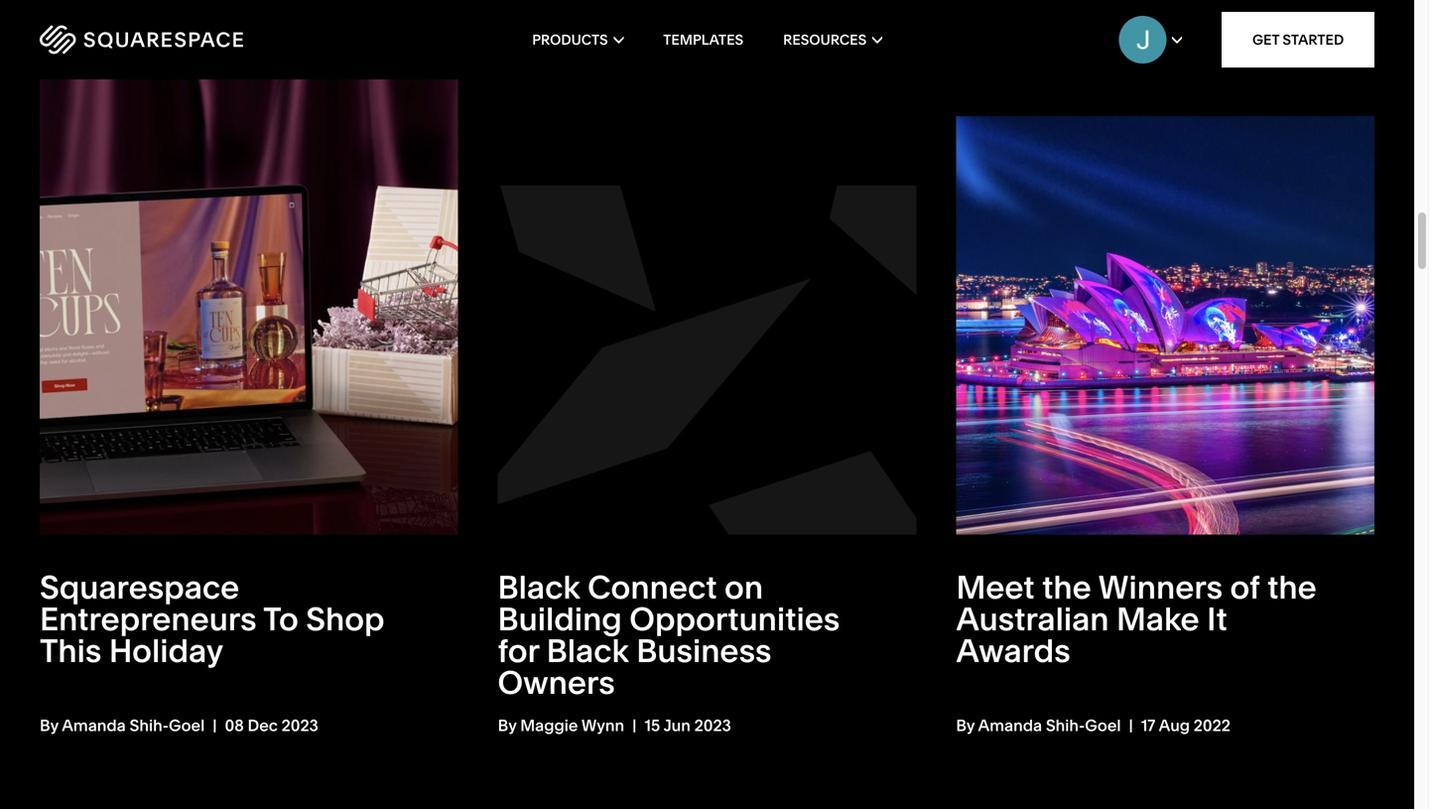Task type: locate. For each thing, give the bounding box(es) containing it.
amanda
[[62, 716, 126, 735], [978, 716, 1043, 735]]

2023 right jun
[[695, 716, 732, 735]]

by down 'this' in the left of the page
[[40, 716, 58, 735]]

entrepreneurs
[[40, 600, 257, 638]]

0 horizontal spatial shih-
[[130, 716, 169, 735]]

0 horizontal spatial by amanda shih-goel
[[40, 716, 205, 735]]

0 horizontal spatial amanda
[[62, 716, 126, 735]]

2 2023 from the left
[[695, 716, 732, 735]]

black
[[498, 568, 581, 607], [547, 631, 629, 670]]

2023
[[282, 716, 319, 735], [695, 716, 732, 735]]

08
[[225, 716, 244, 735]]

black up for
[[498, 568, 581, 607]]

2 by amanda shih-goel from the left
[[956, 716, 1121, 735]]

by for black connect on building opportunities for black business owners
[[498, 716, 517, 735]]

the right of
[[1268, 568, 1317, 607]]

1 horizontal spatial the
[[1268, 568, 1317, 607]]

for
[[498, 631, 539, 670]]

15 jun 2023
[[645, 716, 732, 735]]

2 goel from the left
[[1085, 716, 1121, 735]]

2 shih- from the left
[[1046, 716, 1085, 735]]

meet
[[956, 568, 1035, 607]]

building
[[498, 600, 622, 638]]

get started
[[1253, 31, 1344, 48]]

started
[[1283, 31, 1344, 48]]

1 horizontal spatial goel
[[1085, 716, 1121, 735]]

17
[[1142, 716, 1156, 735]]

aug
[[1159, 716, 1190, 735]]

amanda down awards
[[978, 716, 1043, 735]]

squarespace
[[40, 568, 240, 607]]

by left maggie
[[498, 716, 517, 735]]

shih- down the holiday
[[130, 716, 169, 735]]

australian
[[956, 600, 1109, 638]]

the
[[1042, 568, 1092, 607], [1268, 568, 1317, 607]]

1 by amanda shih-goel from the left
[[40, 716, 205, 735]]

0 vertical spatial black
[[498, 568, 581, 607]]

2 by from the left
[[498, 716, 517, 735]]

3 by from the left
[[956, 716, 975, 735]]

1 horizontal spatial shih-
[[1046, 716, 1085, 735]]

by amanda shih-goel down the holiday
[[40, 716, 205, 735]]

connect
[[588, 568, 717, 607]]

17 aug 2022
[[1142, 716, 1231, 735]]

1 horizontal spatial 2023
[[695, 716, 732, 735]]

goel
[[169, 716, 205, 735], [1085, 716, 1121, 735]]

1 horizontal spatial by amanda shih-goel
[[956, 716, 1121, 735]]

0 horizontal spatial goel
[[169, 716, 205, 735]]

awards
[[956, 631, 1071, 670]]

shih-
[[130, 716, 169, 735], [1046, 716, 1085, 735]]

goel left '08'
[[169, 716, 205, 735]]

1 horizontal spatial by
[[498, 716, 517, 735]]

1 2023 from the left
[[282, 716, 319, 735]]

shih- for australian
[[1046, 716, 1085, 735]]

0 horizontal spatial the
[[1042, 568, 1092, 607]]

amanda down 'this' in the left of the page
[[62, 716, 126, 735]]

0 horizontal spatial 2023
[[282, 716, 319, 735]]

by down awards
[[956, 716, 975, 735]]

black right for
[[547, 631, 629, 670]]

by amanda shih-goel
[[40, 716, 205, 735], [956, 716, 1121, 735]]

the right meet
[[1042, 568, 1092, 607]]

2023 for to
[[282, 716, 319, 735]]

2023 right dec
[[282, 716, 319, 735]]

get started link
[[1222, 12, 1375, 68]]

1 shih- from the left
[[130, 716, 169, 735]]

shih- left 17
[[1046, 716, 1085, 735]]

2 horizontal spatial by
[[956, 716, 975, 735]]

2 amanda from the left
[[978, 716, 1043, 735]]

goel left 17
[[1085, 716, 1121, 735]]

winners
[[1098, 568, 1223, 607]]

by
[[40, 716, 58, 735], [498, 716, 517, 735], [956, 716, 975, 735]]

shop
[[306, 600, 385, 638]]

1 goel from the left
[[169, 716, 205, 735]]

resources
[[783, 31, 867, 48]]

by for meet the winners of the australian make it awards
[[956, 716, 975, 735]]

0 horizontal spatial by
[[40, 716, 58, 735]]

1 amanda from the left
[[62, 716, 126, 735]]

by amanda shih-goel down awards
[[956, 716, 1121, 735]]

jun
[[664, 716, 691, 735]]

1 horizontal spatial amanda
[[978, 716, 1043, 735]]

2 the from the left
[[1268, 568, 1317, 607]]

1 by from the left
[[40, 716, 58, 735]]



Task type: vqa. For each thing, say whether or not it's contained in the screenshot.


Task type: describe. For each thing, give the bounding box(es) containing it.
to
[[263, 600, 299, 638]]

by amanda shih-goel for australian
[[956, 716, 1121, 735]]

2022
[[1194, 716, 1231, 735]]

wynn
[[582, 716, 625, 735]]

templates
[[663, 31, 744, 48]]

08 dec 2023
[[225, 716, 319, 735]]

dec
[[248, 716, 278, 735]]

meet the winners of the australian make it awards
[[956, 568, 1317, 670]]

products button
[[532, 0, 624, 79]]

get
[[1253, 31, 1280, 48]]

make
[[1117, 600, 1200, 638]]

squarespace logo link
[[40, 25, 307, 55]]

it
[[1207, 600, 1228, 638]]

by amanda shih-goel for holiday
[[40, 716, 205, 735]]

templates link
[[663, 0, 744, 79]]

opportunities
[[630, 600, 840, 638]]

on
[[725, 568, 764, 607]]

amanda for squarespace entrepreneurs to shop this holiday
[[62, 716, 126, 735]]

products
[[532, 31, 608, 48]]

goel for australian
[[1085, 716, 1121, 735]]

amanda for meet the winners of the australian make it awards
[[978, 716, 1043, 735]]

goel for holiday
[[169, 716, 205, 735]]

by for squarespace entrepreneurs to shop this holiday
[[40, 716, 58, 735]]

1 the from the left
[[1042, 568, 1092, 607]]

resources button
[[783, 0, 882, 79]]

1 vertical spatial black
[[547, 631, 629, 670]]

of
[[1230, 568, 1260, 607]]

black connect on building opportunities for black business owners
[[498, 568, 840, 702]]

business
[[637, 631, 772, 670]]

owners
[[498, 663, 615, 702]]

holiday
[[109, 631, 224, 670]]

this
[[40, 631, 102, 670]]

2023 for on
[[695, 716, 732, 735]]

by maggie wynn
[[498, 716, 625, 735]]

squarespace entrepreneurs to shop this holiday
[[40, 568, 385, 670]]

maggie
[[520, 716, 578, 735]]

shih- for holiday
[[130, 716, 169, 735]]

squarespace logo image
[[40, 25, 243, 55]]

15
[[645, 716, 660, 735]]



